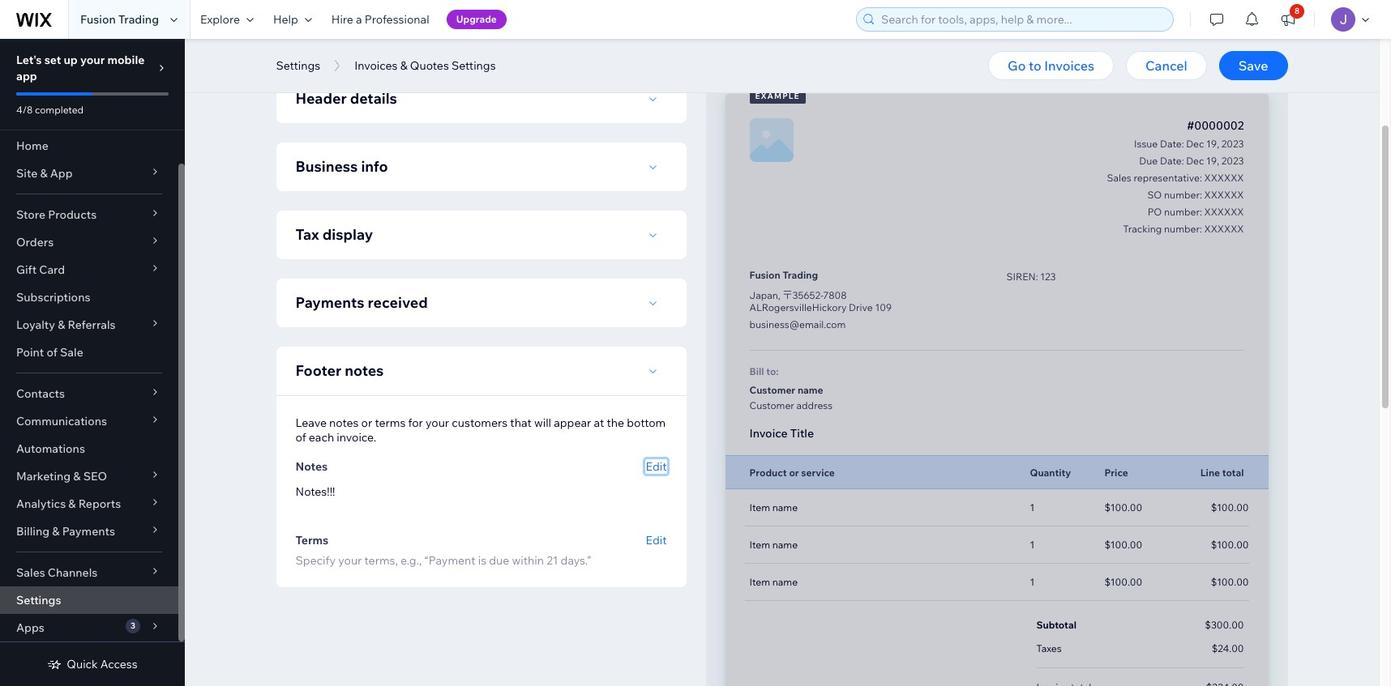 Task type: describe. For each thing, give the bounding box(es) containing it.
& for marketing & seo
[[73, 469, 81, 484]]

your inside the edit specify your terms, e.g., "payment is due within 21 days."
[[338, 554, 362, 568]]

1 number: from the top
[[1164, 189, 1202, 201]]

2 edit button from the top
[[646, 534, 667, 548]]

1 1 from the top
[[1030, 502, 1035, 514]]

terms
[[296, 534, 329, 548]]

trading for fusion trading japan, 〒35652-7808 alrogersvillehickory drive 109 business@email.com
[[783, 269, 818, 281]]

your inside let's set up your mobile app
[[80, 53, 105, 67]]

explore
[[200, 12, 240, 27]]

what
[[343, 37, 373, 54]]

issued
[[891, 37, 930, 54]]

subscriptions link
[[0, 284, 178, 311]]

3 1 from the top
[[1030, 576, 1035, 589]]

& for billing & payments
[[52, 525, 60, 539]]

1 customer from the top
[[750, 384, 796, 396]]

point of sale link
[[0, 339, 178, 366]]

analytics
[[16, 497, 66, 512]]

trading for fusion trading
[[118, 12, 159, 27]]

tax
[[296, 225, 319, 244]]

site & app
[[16, 166, 73, 181]]

sales channels button
[[0, 559, 178, 587]]

terms
[[375, 416, 406, 431]]

gift card button
[[0, 256, 178, 284]]

drive
[[849, 302, 873, 314]]

invoices inside 'button'
[[354, 58, 398, 73]]

footer notes
[[296, 362, 384, 380]]

footer
[[296, 362, 341, 380]]

1 horizontal spatial will
[[814, 37, 834, 54]]

2 dec from the top
[[1186, 155, 1204, 167]]

8
[[1295, 6, 1300, 16]]

so
[[1148, 189, 1162, 201]]

1 horizontal spatial or
[[789, 467, 799, 479]]

settings button
[[268, 54, 328, 78]]

3
[[131, 621, 135, 632]]

1 19, from the top
[[1207, 138, 1220, 150]]

3 item name from the top
[[750, 576, 798, 589]]

point
[[16, 345, 44, 360]]

help
[[273, 12, 298, 27]]

title
[[790, 426, 814, 441]]

business@email.com
[[750, 319, 846, 331]]

marketing & seo
[[16, 469, 107, 484]]

go to invoices button
[[988, 51, 1114, 80]]

professional
[[365, 12, 429, 27]]

alrogersvillehickory
[[750, 302, 847, 314]]

point of sale
[[16, 345, 83, 360]]

po
[[1148, 206, 1162, 218]]

line total
[[1201, 467, 1244, 479]]

completed
[[35, 104, 84, 116]]

set
[[44, 53, 61, 67]]

total
[[1222, 467, 1244, 479]]

fusion for fusion trading
[[80, 12, 116, 27]]

default
[[606, 37, 648, 54]]

#0000002
[[1187, 118, 1244, 133]]

3 xxxxxx from the top
[[1204, 206, 1244, 218]]

2 date: from the top
[[1160, 155, 1184, 167]]

notes
[[296, 460, 328, 474]]

e.g.,
[[400, 554, 422, 568]]

that
[[510, 416, 532, 431]]

0 vertical spatial payments
[[296, 294, 364, 312]]

edit specify your terms, e.g., "payment is due within 21 days."
[[296, 534, 667, 568]]

communications button
[[0, 408, 178, 435]]

store products button
[[0, 201, 178, 229]]

quick
[[67, 658, 98, 672]]

2 item from the top
[[750, 539, 770, 551]]

info
[[361, 157, 388, 176]]

2 19, from the top
[[1207, 155, 1220, 167]]

2 xxxxxx from the top
[[1204, 189, 1244, 201]]

of inside leave notes or terms for your customers that will appear at the bottom of each invoice.
[[296, 431, 306, 445]]

settings for settings button
[[276, 58, 320, 73]]

will inside leave notes or terms for your customers that will appear at the bottom of each invoice.
[[534, 416, 551, 431]]

1 xxxxxx from the top
[[1204, 172, 1244, 184]]

due
[[1139, 155, 1158, 167]]

settings inside invoices & quotes settings 'button'
[[452, 58, 496, 73]]

2 customer from the top
[[750, 400, 794, 412]]

site & app button
[[0, 160, 178, 187]]

4/8
[[16, 104, 33, 116]]

invoice title
[[750, 426, 814, 441]]

leave notes or terms for your customers that will appear at the bottom of each invoice.
[[296, 416, 666, 445]]

edit for edit
[[646, 460, 667, 474]]

payments received
[[296, 294, 428, 312]]

notes!!!
[[296, 485, 335, 499]]

"payment
[[425, 554, 476, 568]]

orders
[[16, 235, 54, 250]]

$24.00
[[1212, 643, 1244, 655]]

4 xxxxxx from the top
[[1204, 223, 1244, 235]]

customize what appears on each invoice and edit your default email. changes made here will affect all issued & future invoices.
[[276, 37, 1036, 54]]

for
[[408, 416, 423, 431]]

contacts
[[16, 387, 65, 401]]

edit for edit specify your terms, e.g., "payment is due within 21 days."
[[646, 534, 667, 548]]

details
[[350, 89, 397, 108]]

of inside 'link'
[[47, 345, 57, 360]]

7808
[[823, 289, 847, 302]]

business info
[[296, 157, 388, 176]]

2 item name from the top
[[750, 539, 798, 551]]

1 dec from the top
[[1186, 138, 1204, 150]]

days."
[[561, 554, 591, 568]]

customize
[[276, 37, 340, 54]]

invoice.
[[337, 431, 376, 445]]

payments inside popup button
[[62, 525, 115, 539]]

leave
[[296, 416, 327, 431]]

1 date: from the top
[[1160, 138, 1184, 150]]

channels
[[48, 566, 98, 581]]

sales inside popup button
[[16, 566, 45, 581]]

address
[[797, 400, 833, 412]]

let's
[[16, 53, 42, 67]]

fusion trading
[[80, 12, 159, 27]]

issue
[[1134, 138, 1158, 150]]

21
[[547, 554, 558, 568]]

your right edit
[[576, 37, 603, 54]]

the
[[607, 416, 624, 431]]

invoice
[[750, 426, 788, 441]]

3 number: from the top
[[1164, 223, 1202, 235]]



Task type: locate. For each thing, give the bounding box(es) containing it.
siren: 123
[[1007, 271, 1056, 283]]

item
[[750, 502, 770, 514], [750, 539, 770, 551], [750, 576, 770, 589]]

0 horizontal spatial fusion
[[80, 12, 116, 27]]

1 edit button from the top
[[646, 460, 667, 474]]

your left terms,
[[338, 554, 362, 568]]

dec
[[1186, 138, 1204, 150], [1186, 155, 1204, 167]]

1 vertical spatial or
[[789, 467, 799, 479]]

fusion for fusion trading japan, 〒35652-7808 alrogersvillehickory drive 109 business@email.com
[[750, 269, 781, 281]]

gift card
[[16, 263, 65, 277]]

edit
[[549, 37, 573, 54]]

1 vertical spatial 19,
[[1207, 155, 1220, 167]]

0 horizontal spatial will
[[534, 416, 551, 431]]

0 vertical spatial edit button
[[646, 460, 667, 474]]

header
[[296, 89, 347, 108]]

& inside loyalty & referrals dropdown button
[[58, 318, 65, 332]]

changes
[[690, 37, 744, 54]]

& left future
[[933, 37, 941, 54]]

email.
[[651, 37, 687, 54]]

bill
[[750, 366, 764, 378]]

or left service
[[789, 467, 799, 479]]

fusion inside fusion trading japan, 〒35652-7808 alrogersvillehickory drive 109 business@email.com
[[750, 269, 781, 281]]

number:
[[1164, 189, 1202, 201], [1164, 206, 1202, 218], [1164, 223, 1202, 235]]

0 vertical spatial item name
[[750, 502, 798, 514]]

date:
[[1160, 138, 1184, 150], [1160, 155, 1184, 167]]

of left sale
[[47, 345, 57, 360]]

1 vertical spatial each
[[309, 431, 334, 445]]

1 vertical spatial edit button
[[646, 534, 667, 548]]

tax display
[[296, 225, 373, 244]]

1 edit from the top
[[646, 460, 667, 474]]

payments down analytics & reports dropdown button
[[62, 525, 115, 539]]

1 vertical spatial dec
[[1186, 155, 1204, 167]]

0 vertical spatial of
[[47, 345, 57, 360]]

1 horizontal spatial each
[[446, 37, 475, 54]]

will right that
[[534, 416, 551, 431]]

dec down #0000002
[[1186, 138, 1204, 150]]

0 horizontal spatial payments
[[62, 525, 115, 539]]

quick access
[[67, 658, 138, 672]]

0 horizontal spatial invoices
[[354, 58, 398, 73]]

sidebar element
[[0, 39, 185, 687]]

1 vertical spatial will
[[534, 416, 551, 431]]

2 edit from the top
[[646, 534, 667, 548]]

billing
[[16, 525, 50, 539]]

& for analytics & reports
[[68, 497, 76, 512]]

1 vertical spatial 2023
[[1222, 155, 1244, 167]]

0 horizontal spatial settings
[[16, 594, 61, 608]]

Search for tools, apps, help & more... field
[[876, 8, 1168, 31]]

go to invoices
[[1008, 58, 1095, 74]]

your right for
[[426, 416, 449, 431]]

appear
[[554, 416, 591, 431]]

bill to: customer name customer address
[[750, 366, 833, 412]]

0 horizontal spatial each
[[309, 431, 334, 445]]

1 vertical spatial customer
[[750, 400, 794, 412]]

0 vertical spatial or
[[361, 416, 372, 431]]

1 horizontal spatial sales
[[1107, 172, 1132, 184]]

fusion trading japan, 〒35652-7808 alrogersvillehickory drive 109 business@email.com
[[750, 269, 892, 331]]

gift
[[16, 263, 37, 277]]

japan,
[[750, 289, 781, 302]]

0 vertical spatial fusion
[[80, 12, 116, 27]]

settings up apps
[[16, 594, 61, 608]]

0 vertical spatial 19,
[[1207, 138, 1220, 150]]

fusion up mobile
[[80, 12, 116, 27]]

or inside leave notes or terms for your customers that will appear at the bottom of each invoice.
[[361, 416, 372, 431]]

your inside leave notes or terms for your customers that will appear at the bottom of each invoice.
[[426, 416, 449, 431]]

customers
[[452, 416, 508, 431]]

19,
[[1207, 138, 1220, 150], [1207, 155, 1220, 167]]

& for loyalty & referrals
[[58, 318, 65, 332]]

1 horizontal spatial of
[[296, 431, 306, 445]]

settings for 'settings' link
[[16, 594, 61, 608]]

up
[[64, 53, 78, 67]]

help button
[[263, 0, 322, 39]]

header details
[[296, 89, 397, 108]]

will right here
[[814, 37, 834, 54]]

made
[[747, 37, 781, 54]]

name inside bill to: customer name customer address
[[798, 384, 823, 396]]

subscriptions
[[16, 290, 90, 305]]

a
[[356, 12, 362, 27]]

apps
[[16, 621, 44, 636]]

invoices
[[1044, 58, 1095, 74], [354, 58, 398, 73]]

& right billing on the left bottom of the page
[[52, 525, 60, 539]]

& left reports at the bottom of the page
[[68, 497, 76, 512]]

0 vertical spatial edit
[[646, 460, 667, 474]]

will
[[814, 37, 834, 54], [534, 416, 551, 431]]

1 horizontal spatial payments
[[296, 294, 364, 312]]

edit
[[646, 460, 667, 474], [646, 534, 667, 548]]

notes right footer
[[345, 362, 384, 380]]

2 vertical spatial item
[[750, 576, 770, 589]]

1 horizontal spatial invoices
[[1044, 58, 1095, 74]]

1 horizontal spatial settings
[[276, 58, 320, 73]]

app
[[50, 166, 73, 181]]

1 vertical spatial sales
[[16, 566, 45, 581]]

0 vertical spatial will
[[814, 37, 834, 54]]

each up notes
[[309, 431, 334, 445]]

trading
[[118, 12, 159, 27], [783, 269, 818, 281]]

0 vertical spatial each
[[446, 37, 475, 54]]

0 vertical spatial sales
[[1107, 172, 1132, 184]]

2 vertical spatial item name
[[750, 576, 798, 589]]

trading inside fusion trading japan, 〒35652-7808 alrogersvillehickory drive 109 business@email.com
[[783, 269, 818, 281]]

notes inside leave notes or terms for your customers that will appear at the bottom of each invoice.
[[329, 416, 359, 431]]

& inside analytics & reports dropdown button
[[68, 497, 76, 512]]

settings inside settings button
[[276, 58, 320, 73]]

1 item from the top
[[750, 502, 770, 514]]

trading up mobile
[[118, 12, 159, 27]]

payments left "received"
[[296, 294, 364, 312]]

& right loyalty
[[58, 318, 65, 332]]

dec up the representative:
[[1186, 155, 1204, 167]]

each right on
[[446, 37, 475, 54]]

0 vertical spatial item
[[750, 502, 770, 514]]

1 vertical spatial payments
[[62, 525, 115, 539]]

2 vertical spatial 1
[[1030, 576, 1035, 589]]

bottom
[[627, 416, 666, 431]]

〒35652-
[[783, 289, 823, 302]]

save button
[[1219, 51, 1288, 80]]

appears
[[376, 37, 425, 54]]

or left terms
[[361, 416, 372, 431]]

1 vertical spatial item
[[750, 539, 770, 551]]

analytics & reports
[[16, 497, 121, 512]]

customer
[[750, 384, 796, 396], [750, 400, 794, 412]]

sales down billing on the left bottom of the page
[[16, 566, 45, 581]]

invoices down what
[[354, 58, 398, 73]]

2 horizontal spatial settings
[[452, 58, 496, 73]]

fusion up japan,
[[750, 269, 781, 281]]

& inside invoices & quotes settings 'button'
[[400, 58, 408, 73]]

0 vertical spatial trading
[[118, 12, 159, 27]]

store
[[16, 208, 45, 222]]

& left seo
[[73, 469, 81, 484]]

3 item from the top
[[750, 576, 770, 589]]

terms,
[[364, 554, 398, 568]]

automations link
[[0, 435, 178, 463]]

& inside site & app popup button
[[40, 166, 48, 181]]

cancel button
[[1126, 51, 1207, 80]]

date: up the representative:
[[1160, 155, 1184, 167]]

customer down to:
[[750, 384, 796, 396]]

2023
[[1222, 138, 1244, 150], [1222, 155, 1244, 167]]

& inside marketing & seo popup button
[[73, 469, 81, 484]]

1 item name from the top
[[750, 502, 798, 514]]

0 vertical spatial date:
[[1160, 138, 1184, 150]]

1 horizontal spatial fusion
[[750, 269, 781, 281]]

name
[[798, 384, 823, 396], [772, 502, 798, 514], [772, 539, 798, 551], [772, 576, 798, 589]]

1 vertical spatial edit
[[646, 534, 667, 548]]

settings down customize
[[276, 58, 320, 73]]

invoices right to
[[1044, 58, 1095, 74]]

due
[[489, 554, 509, 568]]

4/8 completed
[[16, 104, 84, 116]]

settings down invoice on the left
[[452, 58, 496, 73]]

hire a professional
[[331, 12, 429, 27]]

0 horizontal spatial or
[[361, 416, 372, 431]]

0 vertical spatial customer
[[750, 384, 796, 396]]

0 vertical spatial number:
[[1164, 189, 1202, 201]]

1 vertical spatial number:
[[1164, 206, 1202, 218]]

0 horizontal spatial of
[[47, 345, 57, 360]]

0 horizontal spatial sales
[[16, 566, 45, 581]]

1 2023 from the top
[[1222, 138, 1244, 150]]

2 vertical spatial number:
[[1164, 223, 1202, 235]]

& for invoices & quotes settings
[[400, 58, 408, 73]]

invoices & quotes settings
[[354, 58, 496, 73]]

billing & payments
[[16, 525, 115, 539]]

number: down the representative:
[[1164, 189, 1202, 201]]

date: right issue
[[1160, 138, 1184, 150]]

1 vertical spatial fusion
[[750, 269, 781, 281]]

fusion
[[80, 12, 116, 27], [750, 269, 781, 281]]

service
[[801, 467, 835, 479]]

product
[[750, 467, 787, 479]]

notes for leave
[[329, 416, 359, 431]]

& down appears at top
[[400, 58, 408, 73]]

2 1 from the top
[[1030, 539, 1035, 551]]

all
[[875, 37, 888, 54]]

payments
[[296, 294, 364, 312], [62, 525, 115, 539]]

invoices & quotes settings button
[[346, 54, 504, 78]]

each inside leave notes or terms for your customers that will appear at the bottom of each invoice.
[[309, 431, 334, 445]]

invoice
[[478, 37, 520, 54]]

specify
[[296, 554, 336, 568]]

quantity
[[1030, 467, 1071, 479]]

seo
[[83, 469, 107, 484]]

0 vertical spatial notes
[[345, 362, 384, 380]]

sales inside #0000002 issue date: dec 19, 2023 due date: dec 19, 2023 sales representative: xxxxxx so number: xxxxxx po number: xxxxxx tracking number: xxxxxx
[[1107, 172, 1132, 184]]

1 horizontal spatial trading
[[783, 269, 818, 281]]

product or service
[[750, 467, 835, 479]]

0 vertical spatial dec
[[1186, 138, 1204, 150]]

edit inside the edit specify your terms, e.g., "payment is due within 21 days."
[[646, 534, 667, 548]]

is
[[478, 554, 487, 568]]

& for site & app
[[40, 166, 48, 181]]

1 vertical spatial of
[[296, 431, 306, 445]]

0 horizontal spatial trading
[[118, 12, 159, 27]]

number: right 'po'
[[1164, 206, 1202, 218]]

& right site on the left top of page
[[40, 166, 48, 181]]

2 number: from the top
[[1164, 206, 1202, 218]]

sale
[[60, 345, 83, 360]]

taxes
[[1037, 643, 1062, 655]]

trading up "〒35652-"
[[783, 269, 818, 281]]

subtotal
[[1037, 619, 1077, 632]]

8 button
[[1271, 0, 1306, 39]]

referrals
[[68, 318, 116, 332]]

save
[[1239, 58, 1268, 74]]

item name
[[750, 502, 798, 514], [750, 539, 798, 551], [750, 576, 798, 589]]

sales channels
[[16, 566, 98, 581]]

0 vertical spatial 2023
[[1222, 138, 1244, 150]]

of up notes
[[296, 431, 306, 445]]

109
[[875, 302, 892, 314]]

1 vertical spatial trading
[[783, 269, 818, 281]]

loyalty & referrals button
[[0, 311, 178, 339]]

1 vertical spatial notes
[[329, 416, 359, 431]]

1 vertical spatial 1
[[1030, 539, 1035, 551]]

notes for footer
[[345, 362, 384, 380]]

1 vertical spatial item name
[[750, 539, 798, 551]]

cancel
[[1146, 58, 1188, 74]]

0 vertical spatial 1
[[1030, 502, 1035, 514]]

& inside billing & payments popup button
[[52, 525, 60, 539]]

hire
[[331, 12, 353, 27]]

automations
[[16, 442, 85, 456]]

2 2023 from the top
[[1222, 155, 1244, 167]]

sales left the representative:
[[1107, 172, 1132, 184]]

marketing & seo button
[[0, 463, 178, 491]]

customer up invoice
[[750, 400, 794, 412]]

number: right "tracking"
[[1164, 223, 1202, 235]]

notes right leave
[[329, 416, 359, 431]]

1 vertical spatial date:
[[1160, 155, 1184, 167]]

invoices inside button
[[1044, 58, 1095, 74]]

home link
[[0, 132, 178, 160]]

your right up at the top
[[80, 53, 105, 67]]

marketing
[[16, 469, 71, 484]]

settings inside 'settings' link
[[16, 594, 61, 608]]

billing & payments button
[[0, 518, 178, 546]]



Task type: vqa. For each thing, say whether or not it's contained in the screenshot.


